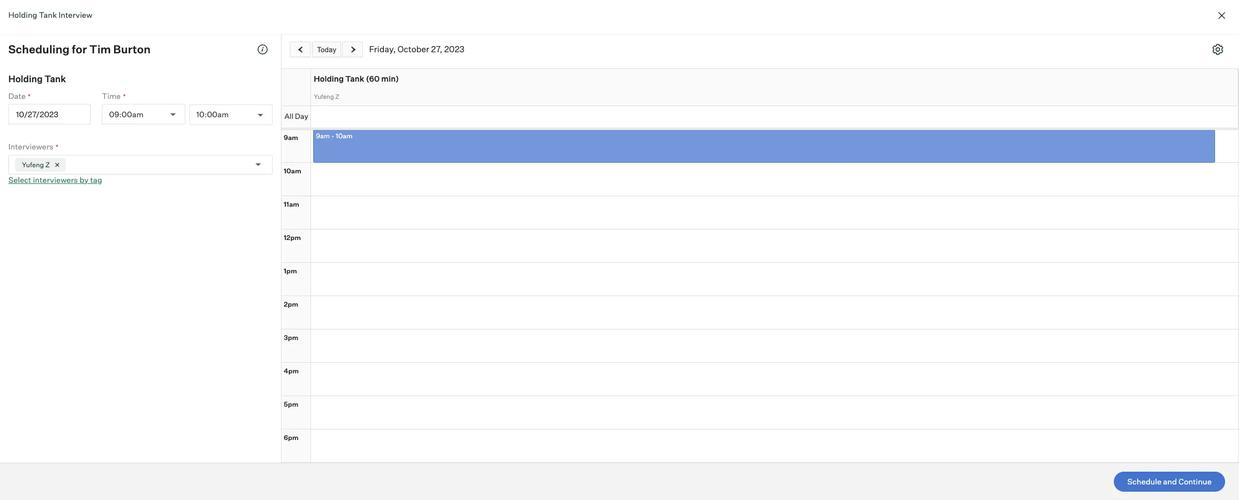 Task type: describe. For each thing, give the bounding box(es) containing it.
holding for holding tank
[[8, 73, 43, 85]]

interviewers
[[33, 175, 78, 184]]

0 horizontal spatial yufeng z
[[22, 161, 50, 169]]

settings image
[[1212, 44, 1223, 55]]

1 vertical spatial 10am
[[284, 167, 301, 175]]

all day
[[284, 112, 308, 121]]

0 vertical spatial z
[[335, 93, 339, 101]]

0 vertical spatial yufeng
[[314, 93, 334, 101]]

select
[[8, 175, 31, 184]]

continue
[[1179, 477, 1212, 487]]

4pm
[[284, 367, 299, 376]]

close image
[[1215, 9, 1228, 22]]

friday, october 27, 2023
[[369, 44, 465, 55]]

0 horizontal spatial yufeng
[[22, 161, 44, 169]]

left single arrow image
[[296, 46, 305, 53]]

5pm
[[284, 401, 298, 409]]

tank for holding tank interview
[[39, 10, 57, 19]]

schedule and continue
[[1127, 477, 1212, 487]]

-
[[331, 132, 334, 140]]

tank for holding tank (60 min)
[[345, 74, 364, 84]]

today button
[[312, 42, 341, 57]]

tank for holding tank
[[45, 73, 66, 85]]

holding tank
[[8, 73, 66, 85]]

interviewers
[[8, 142, 53, 151]]

2023
[[444, 44, 465, 55]]

3pm
[[284, 334, 298, 342]]

6pm
[[284, 434, 299, 442]]

(60
[[366, 74, 380, 84]]

0 horizontal spatial z
[[45, 161, 50, 169]]

day
[[295, 112, 308, 121]]

11am
[[284, 200, 299, 209]]

1pm
[[284, 267, 297, 275]]

10/27/2023
[[16, 109, 58, 119]]



Task type: vqa. For each thing, say whether or not it's contained in the screenshot.
Add Candidate in the right top of the page
no



Task type: locate. For each thing, give the bounding box(es) containing it.
friday,
[[369, 44, 396, 55]]

tank
[[39, 10, 57, 19], [45, 73, 66, 85], [345, 74, 364, 84]]

0 vertical spatial yufeng z
[[314, 93, 339, 101]]

10am up 11am
[[284, 167, 301, 175]]

10am
[[336, 132, 353, 140], [284, 167, 301, 175]]

right single arrow image
[[349, 46, 357, 53]]

1 horizontal spatial z
[[335, 93, 339, 101]]

yufeng
[[314, 93, 334, 101], [22, 161, 44, 169]]

1 vertical spatial yufeng z
[[22, 161, 50, 169]]

scheduling
[[8, 42, 70, 56]]

None field
[[68, 156, 71, 174]]

1 horizontal spatial yufeng z
[[314, 93, 339, 101]]

1 vertical spatial z
[[45, 161, 50, 169]]

yufeng z down interviewers
[[22, 161, 50, 169]]

10am right -
[[336, 132, 353, 140]]

yufeng down interviewers
[[22, 161, 44, 169]]

burton
[[113, 42, 151, 56]]

for
[[72, 42, 87, 56]]

z down holding tank (60 min)
[[335, 93, 339, 101]]

9am down all
[[284, 134, 298, 142]]

scheduling for tim burton
[[8, 42, 151, 56]]

select interviewers by tag
[[8, 175, 102, 184]]

and
[[1163, 477, 1177, 487]]

1 horizontal spatial 10am
[[336, 132, 353, 140]]

min)
[[381, 74, 399, 84]]

tag
[[90, 175, 102, 184]]

yufeng z down holding tank (60 min)
[[314, 93, 339, 101]]

0 horizontal spatial 9am
[[284, 134, 298, 142]]

by
[[80, 175, 89, 184]]

holding up date
[[8, 73, 43, 85]]

1 vertical spatial yufeng
[[22, 161, 44, 169]]

holding down today button
[[314, 74, 344, 84]]

select interviewers by tag link
[[8, 175, 102, 184]]

12pm
[[284, 234, 301, 242]]

09:00am
[[109, 109, 143, 119]]

9am for 9am
[[284, 134, 298, 142]]

schedule and continue button
[[1114, 472, 1225, 492]]

yufeng z
[[314, 93, 339, 101], [22, 161, 50, 169]]

candidate details image
[[257, 44, 268, 55]]

1 horizontal spatial 9am
[[316, 132, 330, 140]]

holding for holding tank interview
[[8, 10, 37, 19]]

2pm
[[284, 300, 298, 309]]

1 horizontal spatial yufeng
[[314, 93, 334, 101]]

time
[[102, 91, 121, 100]]

9am
[[316, 132, 330, 140], [284, 134, 298, 142]]

tim
[[89, 42, 111, 56]]

27,
[[431, 44, 442, 55]]

date
[[8, 91, 26, 100]]

0 horizontal spatial 10am
[[284, 167, 301, 175]]

tank left interview
[[39, 10, 57, 19]]

10:00am
[[196, 110, 229, 119]]

9am for 9am - 10am
[[316, 132, 330, 140]]

tank down scheduling
[[45, 73, 66, 85]]

schedule
[[1127, 477, 1161, 487]]

holding tank interview
[[8, 10, 92, 19]]

9am - 10am
[[316, 132, 353, 140]]

z up select interviewers by tag
[[45, 161, 50, 169]]

holding
[[8, 10, 37, 19], [8, 73, 43, 85], [314, 74, 344, 84]]

holding up scheduling
[[8, 10, 37, 19]]

october
[[398, 44, 429, 55]]

tank left (60
[[345, 74, 364, 84]]

9am left -
[[316, 132, 330, 140]]

holding tank (60 min)
[[314, 74, 399, 84]]

interview
[[59, 10, 92, 19]]

yufeng down holding tank (60 min)
[[314, 93, 334, 101]]

0 vertical spatial 10am
[[336, 132, 353, 140]]

9am - 10am link
[[313, 129, 1215, 163]]

z
[[335, 93, 339, 101], [45, 161, 50, 169]]

all
[[284, 112, 293, 121]]

today
[[317, 45, 336, 54]]



